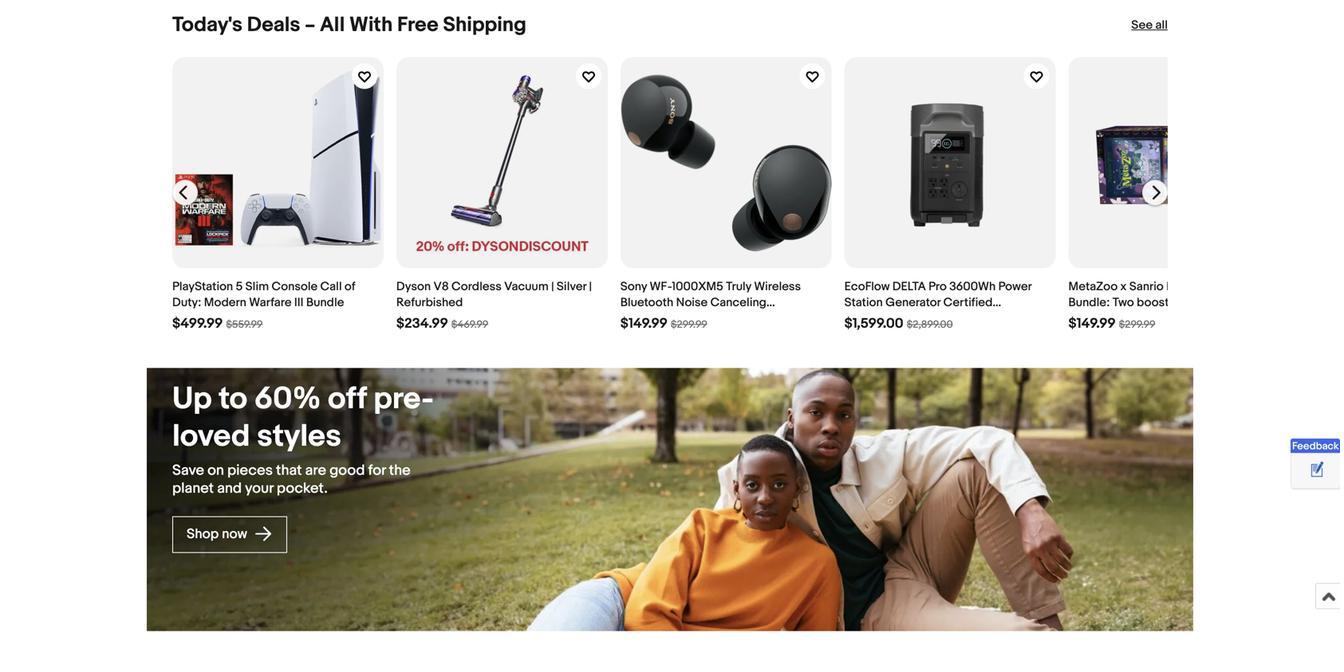 Task type: describe. For each thing, give the bounding box(es) containing it.
accessories
[[1068, 312, 1135, 326]]

truly
[[726, 280, 751, 294]]

see
[[1131, 18, 1153, 32]]

modern
[[204, 296, 246, 310]]

metazoo
[[1068, 280, 1118, 294]]

dyson v8 cordless vacuum | silver | refurbished $234.99 $469.99
[[396, 280, 592, 332]]

deals
[[247, 13, 300, 38]]

today's deals – all with free shipping
[[172, 13, 526, 38]]

certified
[[943, 296, 993, 310]]

promos
[[1191, 296, 1234, 310]]

playstation
[[172, 280, 233, 294]]

previous price $2,899.00 text field
[[907, 319, 953, 331]]

$2,899.00
[[907, 319, 953, 331]]

canceling
[[710, 296, 766, 310]]

$469.99
[[451, 319, 488, 331]]

the
[[389, 462, 411, 480]]

$499.99
[[172, 316, 223, 332]]

$299.99 for black
[[671, 319, 707, 331]]

$1,599.00 text field
[[844, 316, 904, 332]]

5
[[236, 280, 243, 294]]

$499.99 text field
[[172, 316, 223, 332]]

metazoo x sanrio exclusive collector bundle: two boosters, promos + accessories
[[1068, 280, 1271, 326]]

generator
[[885, 296, 941, 310]]

-
[[693, 312, 697, 326]]

$149.99 for metazoo x sanrio exclusive collector bundle: two boosters, promos + accessories
[[1068, 316, 1116, 332]]

previous price $559.99 text field
[[226, 319, 263, 331]]

bundle:
[[1068, 296, 1110, 310]]

x
[[1120, 280, 1127, 294]]

all
[[320, 13, 345, 38]]

shop now
[[187, 526, 250, 543]]

cordless
[[451, 280, 502, 294]]

$149.99 $299.99 for bundle:
[[1068, 316, 1155, 332]]

–
[[305, 13, 315, 38]]

2 | from the left
[[589, 280, 592, 294]]

sanrio
[[1129, 280, 1164, 294]]

iii
[[294, 296, 303, 310]]

delta
[[892, 280, 926, 294]]

good
[[329, 462, 365, 480]]

pro
[[929, 280, 947, 294]]

with
[[349, 13, 393, 38]]

noise
[[676, 296, 708, 310]]

refurbished,
[[844, 312, 914, 326]]

on
[[207, 462, 224, 480]]

shipping
[[443, 13, 526, 38]]

for
[[368, 462, 386, 480]]

console
[[272, 280, 318, 294]]

collector
[[1220, 280, 1271, 294]]

all
[[1155, 18, 1168, 32]]

$1,599.00
[[844, 316, 904, 332]]

pieces
[[227, 462, 273, 480]]

loved
[[172, 418, 250, 455]]

vacuum
[[504, 280, 549, 294]]

styles
[[257, 418, 341, 455]]

playstation 5 slim console call of duty: modern warfare iii bundle $499.99 $559.99
[[172, 280, 355, 332]]

to
[[219, 381, 247, 418]]

bluetooth
[[620, 296, 673, 310]]

of
[[345, 280, 355, 294]]

$234.99
[[396, 316, 448, 332]]

black
[[700, 312, 730, 326]]

save
[[172, 462, 204, 480]]

previous price $299.99 text field for accessories
[[1119, 319, 1155, 331]]

previous price $469.99 text field
[[451, 319, 488, 331]]

$149.99 text field
[[1068, 316, 1116, 332]]



Task type: vqa. For each thing, say whether or not it's contained in the screenshot.


Task type: locate. For each thing, give the bounding box(es) containing it.
1 | from the left
[[551, 280, 554, 294]]

3600wh
[[949, 280, 996, 294]]

1 previous price $299.99 text field from the left
[[671, 319, 707, 331]]

exclusive
[[1166, 280, 1217, 294]]

headphones
[[620, 312, 690, 326]]

2 $299.99 from the left
[[1119, 319, 1155, 331]]

1 $149.99 from the left
[[620, 316, 668, 332]]

lfp
[[916, 312, 936, 326]]

free
[[397, 13, 438, 38]]

previous price $299.99 text field
[[671, 319, 707, 331], [1119, 319, 1155, 331]]

60%
[[254, 381, 321, 418]]

$299.99
[[671, 319, 707, 331], [1119, 319, 1155, 331]]

0 horizontal spatial $149.99 $299.99
[[620, 316, 707, 332]]

today's
[[172, 13, 242, 38]]

2 $149.99 from the left
[[1068, 316, 1116, 332]]

off
[[328, 381, 367, 418]]

two
[[1112, 296, 1134, 310]]

1 horizontal spatial $149.99 $299.99
[[1068, 316, 1155, 332]]

$299.99 down "noise" at the top
[[671, 319, 707, 331]]

shop
[[187, 526, 219, 543]]

boosters,
[[1137, 296, 1189, 310]]

previous price $299.99 text field down two
[[1119, 319, 1155, 331]]

slim
[[245, 280, 269, 294]]

2 $149.99 $299.99 from the left
[[1068, 316, 1155, 332]]

and
[[217, 480, 242, 497]]

station
[[844, 296, 883, 310]]

$299.99 down two
[[1119, 319, 1155, 331]]

silver
[[557, 280, 586, 294]]

wf-
[[650, 280, 672, 294]]

refurbished
[[396, 296, 463, 310]]

| left silver on the top left of the page
[[551, 280, 554, 294]]

previous price $299.99 text field for black
[[671, 319, 707, 331]]

$559.99
[[226, 319, 263, 331]]

$149.99 down bundle:
[[1068, 316, 1116, 332]]

1 horizontal spatial $299.99
[[1119, 319, 1155, 331]]

2 previous price $299.99 text field from the left
[[1119, 319, 1155, 331]]

bundle
[[306, 296, 344, 310]]

|
[[551, 280, 554, 294], [589, 280, 592, 294]]

up to 60% off pre- loved styles save on pieces that are good for the planet and your pocket.
[[172, 381, 434, 497]]

power
[[998, 280, 1032, 294]]

call
[[320, 280, 342, 294]]

$299.99 for accessories
[[1119, 319, 1155, 331]]

feedback
[[1292, 440, 1339, 453]]

$149.99
[[620, 316, 668, 332], [1068, 316, 1116, 332]]

your
[[245, 480, 273, 497]]

$149.99 $299.99 down bluetooth
[[620, 316, 707, 332]]

today's deals – all with free shipping link
[[172, 13, 526, 38]]

pocket.
[[277, 480, 328, 497]]

sony wf-1000xm5 truly wireless bluetooth noise canceling headphones - black
[[620, 280, 801, 326]]

see all
[[1131, 18, 1168, 32]]

1 $299.99 from the left
[[671, 319, 707, 331]]

$149.99 text field
[[620, 316, 668, 332]]

that
[[276, 462, 302, 480]]

sony
[[620, 280, 647, 294]]

$149.99 $299.99 for bluetooth
[[620, 316, 707, 332]]

1 horizontal spatial $149.99
[[1068, 316, 1116, 332]]

pre-
[[373, 381, 434, 418]]

$149.99 for sony wf-1000xm5 truly wireless bluetooth noise canceling headphones - black
[[620, 316, 668, 332]]

previous price $299.99 text field down "noise" at the top
[[671, 319, 707, 331]]

0 horizontal spatial $149.99
[[620, 316, 668, 332]]

0 horizontal spatial $299.99
[[671, 319, 707, 331]]

1 $149.99 $299.99 from the left
[[620, 316, 707, 332]]

now
[[222, 526, 247, 543]]

duty:
[[172, 296, 201, 310]]

$149.99 down bluetooth
[[620, 316, 668, 332]]

+
[[1236, 296, 1244, 310]]

v8
[[434, 280, 449, 294]]

1 horizontal spatial |
[[589, 280, 592, 294]]

dyson
[[396, 280, 431, 294]]

| right silver on the top left of the page
[[589, 280, 592, 294]]

see all link
[[1131, 17, 1168, 33]]

$1,599.00 $2,899.00
[[844, 316, 953, 332]]

planet
[[172, 480, 214, 497]]

up
[[172, 381, 212, 418]]

$234.99 text field
[[396, 316, 448, 332]]

are
[[305, 462, 326, 480]]

ecoflow delta pro 3600wh power station generator certified refurbished, lfp
[[844, 280, 1032, 326]]

$149.99 $299.99
[[620, 316, 707, 332], [1068, 316, 1155, 332]]

ecoflow
[[844, 280, 890, 294]]

0 horizontal spatial previous price $299.99 text field
[[671, 319, 707, 331]]

0 horizontal spatial |
[[551, 280, 554, 294]]

1000xm5
[[672, 280, 723, 294]]

$149.99 $299.99 down two
[[1068, 316, 1155, 332]]

1 horizontal spatial previous price $299.99 text field
[[1119, 319, 1155, 331]]

warfare
[[249, 296, 292, 310]]

wireless
[[754, 280, 801, 294]]



